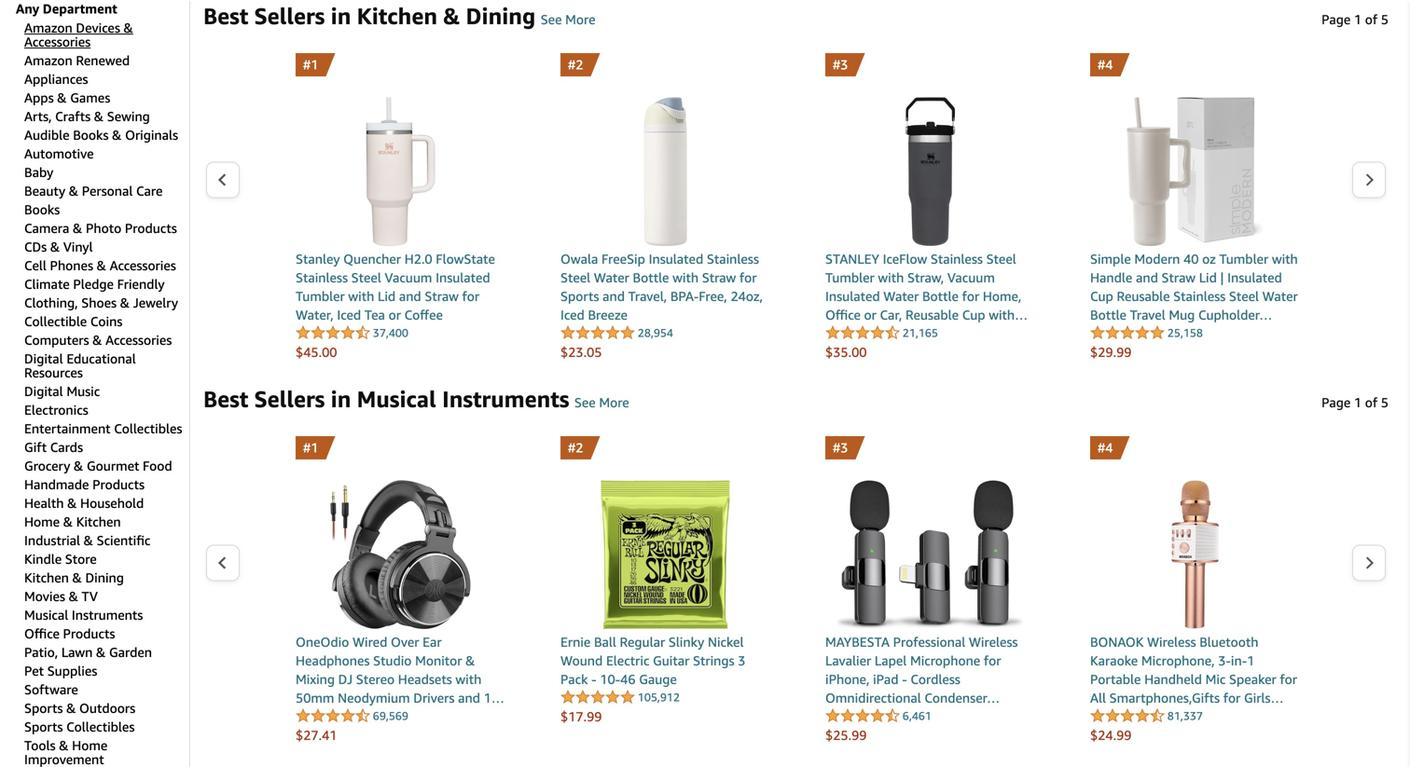 Task type: vqa. For each thing, say whether or not it's contained in the screenshot.
the middle DVD
no



Task type: locate. For each thing, give the bounding box(es) containing it.
tumbler inside the 'stanley iceflow stainless steel tumbler with straw, vacuum insulated water bottle for home, office or car, reusable cup with…'
[[825, 270, 875, 285]]

0 horizontal spatial wireless
[[969, 635, 1018, 650]]

more inside best sellers in musical instruments see more
[[599, 395, 629, 410]]

simple modern 40 oz tumbler with handle and straw lid | insulated cup reusable stainless steel water bottle travel mug cupholder… link
[[1090, 250, 1300, 325]]

accessories up the amazon renewed link
[[24, 34, 91, 49]]

1 next image from the top
[[1365, 173, 1375, 187]]

stereo
[[356, 672, 395, 687]]

previous image
[[217, 173, 228, 187], [217, 556, 228, 570]]

iced up '37,400' link
[[337, 307, 361, 323]]

1 vertical spatial list
[[241, 437, 1352, 745]]

1 digital from the top
[[24, 351, 63, 367]]

grocery & gourmet food link
[[24, 458, 172, 474]]

health
[[24, 496, 64, 511]]

1 horizontal spatial cup
[[1090, 289, 1114, 304]]

in
[[331, 2, 351, 29], [331, 386, 351, 413]]

or up 37,400
[[389, 307, 401, 323]]

with up the bpa-
[[673, 270, 699, 285]]

1 vertical spatial best
[[203, 386, 248, 413]]

lid
[[1199, 270, 1217, 285], [378, 289, 396, 304]]

2 #1 from the top
[[303, 440, 318, 456]]

steel inside simple modern 40 oz tumbler with handle and straw lid | insulated cup reusable stainless steel water bottle travel mug cupholder…
[[1229, 289, 1259, 304]]

1 vertical spatial lid
[[378, 289, 396, 304]]

2 best from the top
[[203, 386, 248, 413]]

next image
[[1365, 173, 1375, 187], [1365, 556, 1375, 570]]

1 vertical spatial in
[[331, 386, 351, 413]]

originals
[[125, 127, 178, 143]]

supplies
[[47, 664, 97, 679]]

cup down the home,
[[962, 307, 985, 323]]

audible books & originals link
[[24, 127, 178, 143]]

vacuum up the home,
[[948, 270, 995, 285]]

cup
[[1090, 289, 1114, 304], [962, 307, 985, 323]]

1
[[1354, 12, 1362, 27], [1354, 395, 1362, 410], [1247, 653, 1255, 669]]

amazon renewed link
[[24, 53, 130, 68]]

1 horizontal spatial iced
[[561, 307, 585, 323]]

2 wireless from the left
[[1147, 635, 1196, 650]]

camera
[[24, 221, 69, 236]]

1 #2 from the top
[[568, 57, 583, 72]]

wireless inside 'bonaok wireless bluetooth karaoke microphone, 3-in-1 portable handheld mic speaker for all smartphones,gifts for girls…'
[[1147, 635, 1196, 650]]

in-
[[1231, 653, 1247, 669]]

wound
[[561, 653, 603, 669]]

1 horizontal spatial water
[[884, 289, 919, 304]]

ernie ball regular slinky nickel wound electric guitar strings 3 pack - 10-46 gauge link
[[561, 633, 770, 689]]

2 vertical spatial sports
[[24, 720, 63, 735]]

or left car,
[[864, 307, 877, 323]]

reusable up "21,165"
[[906, 307, 959, 323]]

with inside simple modern 40 oz tumbler with handle and straw lid | insulated cup reusable stainless steel water bottle travel mug cupholder…
[[1272, 251, 1298, 267]]

0 vertical spatial previous image
[[217, 173, 228, 187]]

water up car,
[[884, 289, 919, 304]]

0 vertical spatial #4
[[1098, 57, 1113, 72]]

list
[[241, 53, 1352, 362], [241, 437, 1352, 745]]

insulated right |
[[1228, 270, 1282, 285]]

- inside maybesta professional wireless lavalier lapel microphone for iphone, ipad - cordless omnidirectional condenser…
[[902, 672, 907, 687]]

bonaok wireless bluetooth karaoke microphone, 3-in-1 portable handheld mic speaker for all smartphones,gifts for girls…
[[1090, 635, 1297, 706]]

1 vertical spatial see
[[574, 395, 596, 410]]

straw for stainless
[[1162, 270, 1196, 285]]

instruments down tv
[[72, 608, 143, 623]]

0 horizontal spatial -
[[591, 672, 597, 687]]

1 for dining
[[1354, 12, 1362, 27]]

2 horizontal spatial bottle
[[1090, 307, 1127, 323]]

accessories
[[24, 34, 91, 49], [110, 258, 176, 273], [105, 333, 172, 348]]

slinky
[[669, 635, 705, 650]]

1 inside 'bonaok wireless bluetooth karaoke microphone, 3-in-1 portable handheld mic speaker for all smartphones,gifts for girls…'
[[1247, 653, 1255, 669]]

digital down resources
[[24, 384, 63, 399]]

insulated down stanley
[[825, 289, 880, 304]]

electronics
[[24, 402, 88, 418]]

gauge
[[639, 672, 677, 687]]

reusable inside the 'stanley iceflow stainless steel tumbler with straw, vacuum insulated water bottle for home, office or car, reusable cup with…'
[[906, 307, 959, 323]]

0 vertical spatial amazon
[[24, 20, 73, 35]]

with inside the 'stanley iceflow stainless steel tumbler with straw, vacuum insulated water bottle for home, office or car, reusable cup with…'
[[878, 270, 904, 285]]

1 sellers from the top
[[254, 2, 325, 29]]

1 page 1 of 5 from the top
[[1322, 12, 1389, 27]]

entertainment
[[24, 421, 111, 437]]

household
[[80, 496, 144, 511]]

accessories down coins
[[105, 333, 172, 348]]

scientific
[[97, 533, 150, 548]]

0 vertical spatial collectibles
[[114, 421, 182, 437]]

tree containing any department
[[16, 1, 190, 768]]

2 digital from the top
[[24, 384, 63, 399]]

1 vertical spatial 5
[[1381, 395, 1389, 410]]

1 vertical spatial kitchen
[[76, 514, 121, 530]]

cup inside the 'stanley iceflow stainless steel tumbler with straw, vacuum insulated water bottle for home, office or car, reusable cup with…'
[[962, 307, 985, 323]]

baby
[[24, 165, 53, 180]]

0 vertical spatial of
[[1365, 12, 1378, 27]]

1 #1 from the top
[[303, 57, 318, 72]]

home down "sports collectibles" link
[[72, 738, 107, 754]]

2 vertical spatial kitchen
[[24, 570, 69, 586]]

products down care in the top of the page
[[125, 221, 177, 236]]

#1 for kitchen
[[303, 57, 318, 72]]

accessories up the friendly
[[110, 258, 176, 273]]

for inside the 'stanley iceflow stainless steel tumbler with straw, vacuum insulated water bottle for home, office or car, reusable cup with…'
[[962, 289, 980, 304]]

1 vertical spatial tumbler
[[825, 270, 875, 285]]

patio, lawn & garden link
[[24, 645, 152, 660]]

25,158
[[1168, 326, 1203, 340]]

1 horizontal spatial -
[[902, 672, 907, 687]]

0 horizontal spatial iced
[[337, 307, 361, 323]]

professional
[[893, 635, 966, 650]]

or inside stanley quencher h2.0 flowstate stainless steel vacuum insulated tumbler with lid and straw for water, iced tea or coffee
[[389, 307, 401, 323]]

2 vacuum from the left
[[948, 270, 995, 285]]

climate pledge friendly link
[[24, 277, 165, 292]]

water
[[594, 270, 629, 285], [884, 289, 919, 304], [1263, 289, 1298, 304]]

see more link for dining
[[541, 12, 596, 27]]

1 vertical spatial page
[[1322, 395, 1351, 410]]

tumbler inside simple modern 40 oz tumbler with handle and straw lid | insulated cup reusable stainless steel water bottle travel mug cupholder…
[[1220, 251, 1269, 267]]

1 in from the top
[[331, 2, 351, 29]]

0 vertical spatial best
[[203, 2, 248, 29]]

1 horizontal spatial see
[[574, 395, 596, 410]]

ball
[[594, 635, 616, 650]]

1 horizontal spatial vacuum
[[948, 270, 995, 285]]

best for best sellers in musical instruments
[[203, 386, 248, 413]]

tumbler up |
[[1220, 251, 1269, 267]]

for inside owala freesip insulated stainless steel water bottle with straw for sports and travel, bpa-free, 24oz, iced breeze
[[740, 270, 757, 285]]

1 vertical spatial 1
[[1354, 395, 1362, 410]]

amazon down 'any'
[[24, 20, 73, 35]]

electric
[[606, 653, 650, 669]]

dining inside any department amazon devices & accessories amazon renewed appliances apps & games arts, crafts & sewing audible books & originals automotive baby beauty & personal care books camera & photo products cds & vinyl cell phones & accessories climate pledge friendly clothing, shoes & jewelry collectible coins computers & accessories digital educational resources digital music electronics entertainment collectibles gift cards grocery & gourmet food handmade products health & household home & kitchen industrial & scientific kindle store kitchen & dining movies & tv musical instruments office products patio, lawn & garden pet supplies software sports & outdoors sports collectibles tools & home improvement
[[85, 570, 124, 586]]

cup inside simple modern 40 oz tumbler with handle and straw lid | insulated cup reusable stainless steel water bottle travel mug cupholder…
[[1090, 289, 1114, 304]]

over
[[391, 635, 419, 650]]

2 previous image from the top
[[217, 556, 228, 570]]

vacuum inside the 'stanley iceflow stainless steel tumbler with straw, vacuum insulated water bottle for home, office or car, reusable cup with…'
[[948, 270, 995, 285]]

1 horizontal spatial lid
[[1199, 270, 1217, 285]]

steel down quencher
[[351, 270, 381, 285]]

- left 10-
[[591, 672, 597, 687]]

1 vertical spatial office
[[24, 626, 60, 642]]

1 5 from the top
[[1381, 12, 1389, 27]]

office up $35.00
[[825, 307, 861, 323]]

1 - from the left
[[591, 672, 597, 687]]

- right ipad
[[902, 672, 907, 687]]

0 vertical spatial office
[[825, 307, 861, 323]]

books down 'beauty'
[[24, 202, 60, 217]]

0 vertical spatial list
[[241, 53, 1352, 362]]

2 list from the top
[[241, 437, 1352, 745]]

previous image for best sellers in musical instruments
[[217, 556, 228, 570]]

of for dining
[[1365, 12, 1378, 27]]

1 horizontal spatial bottle
[[922, 289, 959, 304]]

1 vertical spatial digital
[[24, 384, 63, 399]]

2 in from the top
[[331, 386, 351, 413]]

105,912
[[638, 691, 680, 704]]

insulated up the bpa-
[[649, 251, 703, 267]]

2 5 from the top
[[1381, 395, 1389, 410]]

0 horizontal spatial musical
[[24, 608, 68, 623]]

best sellers in kitchen & dining see more
[[203, 2, 596, 29]]

amazon up appliances link
[[24, 53, 73, 68]]

tumbler up water,
[[296, 289, 345, 304]]

h2.0
[[405, 251, 432, 267]]

best sellers in musical instruments see more
[[203, 386, 629, 413]]

0 vertical spatial lid
[[1199, 270, 1217, 285]]

0 vertical spatial tumbler
[[1220, 251, 1269, 267]]

collectibles up food on the left of page
[[114, 421, 182, 437]]

store
[[65, 552, 97, 567]]

1 vertical spatial #2
[[568, 440, 583, 456]]

1 horizontal spatial instruments
[[442, 386, 569, 413]]

and down modern
[[1136, 270, 1158, 285]]

$24.99
[[1090, 728, 1132, 743]]

sports up the "tools"
[[24, 720, 63, 735]]

1 wireless from the left
[[969, 635, 1018, 650]]

with up cupholder…
[[1272, 251, 1298, 267]]

1 iced from the left
[[337, 307, 361, 323]]

1 vertical spatial #3
[[833, 440, 848, 456]]

2 of from the top
[[1365, 395, 1378, 410]]

insulated inside the 'stanley iceflow stainless steel tumbler with straw, vacuum insulated water bottle for home, office or car, reusable cup with…'
[[825, 289, 880, 304]]

1 vertical spatial reusable
[[906, 307, 959, 323]]

2 horizontal spatial straw
[[1162, 270, 1196, 285]]

3
[[738, 653, 746, 669]]

1 #3 from the top
[[833, 57, 848, 72]]

1 horizontal spatial straw
[[702, 270, 736, 285]]

1 vertical spatial sellers
[[254, 386, 325, 413]]

#3 for dining
[[833, 57, 848, 72]]

water inside the 'stanley iceflow stainless steel tumbler with straw, vacuum insulated water bottle for home, office or car, reusable cup with…'
[[884, 289, 919, 304]]

wireless up microphone
[[969, 635, 1018, 650]]

in for musical
[[331, 386, 351, 413]]

with inside stanley quencher h2.0 flowstate stainless steel vacuum insulated tumbler with lid and straw for water, iced tea or coffee
[[348, 289, 374, 304]]

department
[[43, 1, 117, 16]]

ipad
[[873, 672, 899, 687]]

1 vertical spatial instruments
[[72, 608, 143, 623]]

2 horizontal spatial tumbler
[[1220, 251, 1269, 267]]

and inside oneodio wired over ear headphones studio monitor & mixing dj stereo headsets with 50mm neodymium drivers and 1…
[[458, 691, 480, 706]]

#2 for best sellers in musical instruments
[[568, 440, 583, 456]]

1 vertical spatial of
[[1365, 395, 1378, 410]]

games
[[70, 90, 110, 105]]

0 horizontal spatial tumbler
[[296, 289, 345, 304]]

musical inside any department amazon devices & accessories amazon renewed appliances apps & games arts, crafts & sewing audible books & originals automotive baby beauty & personal care books camera & photo products cds & vinyl cell phones & accessories climate pledge friendly clothing, shoes & jewelry collectible coins computers & accessories digital educational resources digital music electronics entertainment collectibles gift cards grocery & gourmet food handmade products health & household home & kitchen industrial & scientific kindle store kitchen & dining movies & tv musical instruments office products patio, lawn & garden pet supplies software sports & outdoors sports collectibles tools & home improvement
[[24, 608, 68, 623]]

guitar
[[653, 653, 690, 669]]

bottle up $29.99
[[1090, 307, 1127, 323]]

instruments down $23.05
[[442, 386, 569, 413]]

1 or from the left
[[389, 307, 401, 323]]

stainless up the mug
[[1174, 289, 1226, 304]]

0 horizontal spatial more
[[565, 12, 596, 27]]

cupholder…
[[1199, 307, 1273, 323]]

0 vertical spatial kitchen
[[357, 2, 437, 29]]

3-
[[1218, 653, 1231, 669]]

2 vertical spatial accessories
[[105, 333, 172, 348]]

bottle up travel,
[[633, 270, 669, 285]]

1 best from the top
[[203, 2, 248, 29]]

lid left |
[[1199, 270, 1217, 285]]

1 vertical spatial next image
[[1365, 556, 1375, 570]]

0 horizontal spatial lid
[[378, 289, 396, 304]]

oneodio wired over ear headphones studio monitor & mixing dj stereo headsets with 50mm neodymium drivers and 1… link
[[296, 633, 506, 708]]

1 #4 from the top
[[1098, 57, 1113, 72]]

0 horizontal spatial home
[[24, 514, 60, 530]]

bottle down the straw,
[[922, 289, 959, 304]]

steel up cupholder…
[[1229, 289, 1259, 304]]

lid up 'tea'
[[378, 289, 396, 304]]

bottle inside simple modern 40 oz tumbler with handle and straw lid | insulated cup reusable stainless steel water bottle travel mug cupholder…
[[1090, 307, 1127, 323]]

insulated down flowstate
[[436, 270, 490, 285]]

lid inside simple modern 40 oz tumbler with handle and straw lid | insulated cup reusable stainless steel water bottle travel mug cupholder…
[[1199, 270, 1217, 285]]

wireless up microphone,
[[1147, 635, 1196, 650]]

with inside owala freesip insulated stainless steel water bottle with straw for sports and travel, bpa-free, 24oz, iced breeze
[[673, 270, 699, 285]]

2 page from the top
[[1322, 395, 1351, 410]]

list for dining
[[241, 53, 1352, 362]]

1 horizontal spatial reusable
[[1117, 289, 1170, 304]]

stainless up 24oz,
[[707, 251, 759, 267]]

1 of from the top
[[1365, 12, 1378, 27]]

0 horizontal spatial office
[[24, 626, 60, 642]]

for down flowstate
[[462, 289, 480, 304]]

2 #4 from the top
[[1098, 440, 1113, 456]]

page 1 of 5 for see
[[1322, 395, 1389, 410]]

sports up breeze
[[561, 289, 599, 304]]

home down health
[[24, 514, 60, 530]]

industrial
[[24, 533, 80, 548]]

1 page from the top
[[1322, 12, 1351, 27]]

see more link
[[541, 12, 596, 27], [574, 395, 629, 410]]

digital down computers
[[24, 351, 63, 367]]

for inside stanley quencher h2.0 flowstate stainless steel vacuum insulated tumbler with lid and straw for water, iced tea or coffee
[[462, 289, 480, 304]]

collectibles down outdoors
[[66, 720, 135, 735]]

industrial & scientific link
[[24, 533, 150, 548]]

tree
[[16, 1, 190, 768]]

reusable inside simple modern 40 oz tumbler with handle and straw lid | insulated cup reusable stainless steel water bottle travel mug cupholder…
[[1117, 289, 1170, 304]]

2 amazon from the top
[[24, 53, 73, 68]]

steel inside the 'stanley iceflow stainless steel tumbler with straw, vacuum insulated water bottle for home, office or car, reusable cup with…'
[[986, 251, 1016, 267]]

reusable up travel
[[1117, 289, 1170, 304]]

products up patio, lawn & garden "link"
[[63, 626, 115, 642]]

tumbler down stanley
[[825, 270, 875, 285]]

0 horizontal spatial cup
[[962, 307, 985, 323]]

stainless down stanley
[[296, 270, 348, 285]]

iced inside owala freesip insulated stainless steel water bottle with straw for sports and travel, bpa-free, 24oz, iced breeze
[[561, 307, 585, 323]]

#4 for dining
[[1098, 57, 1113, 72]]

2 - from the left
[[902, 672, 907, 687]]

speaker
[[1229, 672, 1277, 687]]

sports & outdoors link
[[24, 701, 135, 716]]

with down monitor
[[456, 672, 482, 687]]

2 iced from the left
[[561, 307, 585, 323]]

0 vertical spatial next image
[[1365, 173, 1375, 187]]

neodymium
[[338, 691, 410, 706]]

bonaok wireless bluetooth karaoke microphone, 3-in-1 portable handheld mic speaker for all smartphones,gifts for girls kids a image
[[1090, 480, 1300, 630]]

office up patio,
[[24, 626, 60, 642]]

for up girls…
[[1280, 672, 1297, 687]]

1 vacuum from the left
[[385, 270, 432, 285]]

6,461
[[903, 710, 932, 723]]

girls…
[[1244, 691, 1284, 706]]

1 horizontal spatial home
[[72, 738, 107, 754]]

instruments inside any department amazon devices & accessories amazon renewed appliances apps & games arts, crafts & sewing audible books & originals automotive baby beauty & personal care books camera & photo products cds & vinyl cell phones & accessories climate pledge friendly clothing, shoes & jewelry collectible coins computers & accessories digital educational resources digital music electronics entertainment collectibles gift cards grocery & gourmet food handmade products health & household home & kitchen industrial & scientific kindle store kitchen & dining movies & tv musical instruments office products patio, lawn & garden pet supplies software sports & outdoors sports collectibles tools & home improvement
[[72, 608, 143, 623]]

1 horizontal spatial books
[[73, 127, 109, 143]]

dining
[[466, 2, 536, 29], [85, 570, 124, 586]]

wireless
[[969, 635, 1018, 650], [1147, 635, 1196, 650]]

0 horizontal spatial dining
[[85, 570, 124, 586]]

straw up coffee
[[425, 289, 459, 304]]

#4
[[1098, 57, 1113, 72], [1098, 440, 1113, 456]]

vacuum down h2.0
[[385, 270, 432, 285]]

with down iceflow
[[878, 270, 904, 285]]

arts,
[[24, 109, 52, 124]]

freesip
[[602, 251, 645, 267]]

1 previous image from the top
[[217, 173, 228, 187]]

collectible
[[24, 314, 87, 329]]

stanley iceflow stainless steel tumbler with straw, vacuum insulated water bottle for home, office or car, reusable cup with image
[[825, 97, 1035, 246]]

1 vertical spatial bottle
[[922, 289, 959, 304]]

0 horizontal spatial water
[[594, 270, 629, 285]]

0 vertical spatial 1
[[1354, 12, 1362, 27]]

books down the arts, crafts & sewing link
[[73, 127, 109, 143]]

sports down software link
[[24, 701, 63, 716]]

1 vertical spatial page 1 of 5
[[1322, 395, 1389, 410]]

next image for dining
[[1365, 173, 1375, 187]]

tumbler for water
[[825, 270, 875, 285]]

stainless inside simple modern 40 oz tumbler with handle and straw lid | insulated cup reusable stainless steel water bottle travel mug cupholder…
[[1174, 289, 1226, 304]]

straw down "40"
[[1162, 270, 1196, 285]]

1 for see
[[1354, 395, 1362, 410]]

straw inside simple modern 40 oz tumbler with handle and straw lid | insulated cup reusable stainless steel water bottle travel mug cupholder…
[[1162, 270, 1196, 285]]

0 vertical spatial page
[[1322, 12, 1351, 27]]

maybesta
[[825, 635, 890, 650]]

nickel
[[708, 635, 744, 650]]

kindle store link
[[24, 552, 97, 567]]

products down gourmet
[[92, 477, 145, 493]]

steel up the home,
[[986, 251, 1016, 267]]

improvement
[[24, 752, 104, 768]]

1 list from the top
[[241, 53, 1352, 362]]

iced left breeze
[[561, 307, 585, 323]]

cup down handle
[[1090, 289, 1114, 304]]

musical down $45.00 link
[[357, 386, 436, 413]]

musical down movies
[[24, 608, 68, 623]]

group
[[24, 16, 189, 768]]

water up cupholder…
[[1263, 289, 1298, 304]]

0 vertical spatial #2
[[568, 57, 583, 72]]

water down freesip at the top of page
[[594, 270, 629, 285]]

straw up free,
[[702, 270, 736, 285]]

28,954 link
[[561, 325, 673, 342]]

0 vertical spatial reusable
[[1117, 289, 1170, 304]]

1 vertical spatial more
[[599, 395, 629, 410]]

2 vertical spatial tumbler
[[296, 289, 345, 304]]

2 sellers from the top
[[254, 386, 325, 413]]

reusable
[[1117, 289, 1170, 304], [906, 307, 959, 323]]

2 vertical spatial bottle
[[1090, 307, 1127, 323]]

0 vertical spatial dining
[[466, 2, 536, 29]]

0 horizontal spatial or
[[389, 307, 401, 323]]

#2
[[568, 57, 583, 72], [568, 440, 583, 456]]

0 vertical spatial in
[[331, 2, 351, 29]]

2 page 1 of 5 from the top
[[1322, 395, 1389, 410]]

1 horizontal spatial more
[[599, 395, 629, 410]]

2 horizontal spatial water
[[1263, 289, 1298, 304]]

5 for see
[[1381, 395, 1389, 410]]

tools
[[24, 738, 56, 754]]

more
[[565, 12, 596, 27], [599, 395, 629, 410]]

karaoke
[[1090, 653, 1138, 669]]

microphone
[[910, 653, 981, 669]]

iced
[[337, 307, 361, 323], [561, 307, 585, 323]]

mug
[[1169, 307, 1195, 323]]

and up coffee
[[399, 289, 421, 304]]

0 horizontal spatial straw
[[425, 289, 459, 304]]

1 horizontal spatial tumbler
[[825, 270, 875, 285]]

see inside best sellers in musical instruments see more
[[574, 395, 596, 410]]

vacuum
[[385, 270, 432, 285], [948, 270, 995, 285]]

and left 1…
[[458, 691, 480, 706]]

0 horizontal spatial books
[[24, 202, 60, 217]]

for right microphone
[[984, 653, 1001, 669]]

tumbler inside stanley quencher h2.0 flowstate stainless steel vacuum insulated tumbler with lid and straw for water, iced tea or coffee
[[296, 289, 345, 304]]

1 vertical spatial cup
[[962, 307, 985, 323]]

2 next image from the top
[[1365, 556, 1375, 570]]

- inside ernie ball regular slinky nickel wound electric guitar strings 3 pack - 10-46 gauge
[[591, 672, 597, 687]]

1 vertical spatial home
[[72, 738, 107, 754]]

0 vertical spatial see more link
[[541, 12, 596, 27]]

0 vertical spatial #3
[[833, 57, 848, 72]]

0 vertical spatial digital
[[24, 351, 63, 367]]

see inside "best sellers in kitchen & dining see more"
[[541, 12, 562, 27]]

1 vertical spatial sports
[[24, 701, 63, 716]]

and up breeze
[[603, 289, 625, 304]]

1 vertical spatial books
[[24, 202, 60, 217]]

more inside "best sellers in kitchen & dining see more"
[[565, 12, 596, 27]]

for left the home,
[[962, 289, 980, 304]]

1 amazon from the top
[[24, 20, 73, 35]]

$35.00 link
[[825, 343, 1035, 362]]

1 vertical spatial musical
[[24, 608, 68, 623]]

2 vertical spatial 1
[[1247, 653, 1255, 669]]

2 or from the left
[[864, 307, 877, 323]]

stainless up the straw,
[[931, 251, 983, 267]]

2 #2 from the top
[[568, 440, 583, 456]]

simple modern 40 oz tumbler with handle and straw lid | insulated cup reusable stainless steel water bottle travel mug cuphol image
[[1090, 97, 1300, 246]]

steel down owala
[[561, 270, 591, 285]]

straw inside owala freesip insulated stainless steel water bottle with straw for sports and travel, bpa-free, 24oz, iced breeze
[[702, 270, 736, 285]]

for up 24oz,
[[740, 270, 757, 285]]

1 horizontal spatial or
[[864, 307, 877, 323]]

with up 'tea'
[[348, 289, 374, 304]]

0 horizontal spatial bottle
[[633, 270, 669, 285]]

2 #3 from the top
[[833, 440, 848, 456]]

owala freesip insulated stainless steel water bottle with straw for sports and travel, bpa-free, 24oz, iced breeze image
[[561, 97, 770, 246]]

0 vertical spatial page 1 of 5
[[1322, 12, 1389, 27]]

collectibles
[[114, 421, 182, 437], [66, 720, 135, 735]]

for
[[740, 270, 757, 285], [462, 289, 480, 304], [962, 289, 980, 304], [984, 653, 1001, 669], [1280, 672, 1297, 687], [1224, 691, 1241, 706]]



Task type: describe. For each thing, give the bounding box(es) containing it.
stainless inside stanley quencher h2.0 flowstate stainless steel vacuum insulated tumbler with lid and straw for water, iced tea or coffee
[[296, 270, 348, 285]]

105,912 link
[[561, 689, 680, 707]]

37,400
[[373, 326, 409, 340]]

any department amazon devices & accessories amazon renewed appliances apps & games arts, crafts & sewing audible books & originals automotive baby beauty & personal care books camera & photo products cds & vinyl cell phones & accessories climate pledge friendly clothing, shoes & jewelry collectible coins computers & accessories digital educational resources digital music electronics entertainment collectibles gift cards grocery & gourmet food handmade products health & household home & kitchen industrial & scientific kindle store kitchen & dining movies & tv musical instruments office products patio, lawn & garden pet supplies software sports & outdoors sports collectibles tools & home improvement
[[16, 1, 182, 768]]

appliances
[[24, 71, 88, 87]]

bluetooth
[[1200, 635, 1259, 650]]

office inside any department amazon devices & accessories amazon renewed appliances apps & games arts, crafts & sewing audible books & originals automotive baby beauty & personal care books camera & photo products cds & vinyl cell phones & accessories climate pledge friendly clothing, shoes & jewelry collectible coins computers & accessories digital educational resources digital music electronics entertainment collectibles gift cards grocery & gourmet food handmade products health & household home & kitchen industrial & scientific kindle store kitchen & dining movies & tv musical instruments office products patio, lawn & garden pet supplies software sports & outdoors sports collectibles tools & home improvement
[[24, 626, 60, 642]]

$29.99 link
[[1090, 343, 1300, 362]]

iced inside stanley quencher h2.0 flowstate stainless steel vacuum insulated tumbler with lid and straw for water, iced tea or coffee
[[337, 307, 361, 323]]

oneodio wired over ear headphones studio monitor & mixing dj stereo headsets with 50mm neodymium drivers and 1/4 to 3.5mm jac image
[[296, 480, 506, 630]]

1 vertical spatial products
[[92, 477, 145, 493]]

owala freesip insulated stainless steel water bottle with straw for sports and travel, bpa-free, 24oz, iced breeze link
[[561, 250, 770, 325]]

straw for free,
[[702, 270, 736, 285]]

see more link for see
[[574, 395, 629, 410]]

for inside maybesta professional wireless lavalier lapel microphone for iphone, ipad - cordless omnidirectional condenser…
[[984, 653, 1001, 669]]

flowstate
[[436, 251, 495, 267]]

any
[[16, 1, 39, 16]]

outdoors
[[79, 701, 135, 716]]

maybesta professional wireless lavalier lapel microphone for iphone, ipad - cordless omnidirectional condenser recording mic image
[[825, 480, 1035, 630]]

previous image for best sellers in kitchen & dining
[[217, 173, 228, 187]]

strings
[[693, 653, 735, 669]]

ernie ball regular slinky nickel wound electric guitar strings 3 pack - 10-46 gauge image
[[561, 480, 770, 630]]

steel inside stanley quencher h2.0 flowstate stainless steel vacuum insulated tumbler with lid and straw for water, iced tea or coffee
[[351, 270, 381, 285]]

movies
[[24, 589, 65, 604]]

stanley
[[296, 251, 340, 267]]

photo
[[86, 221, 121, 236]]

next image for see
[[1365, 556, 1375, 570]]

insulated inside simple modern 40 oz tumbler with handle and straw lid | insulated cup reusable stainless steel water bottle travel mug cupholder…
[[1228, 270, 1282, 285]]

and inside simple modern 40 oz tumbler with handle and straw lid | insulated cup reusable stainless steel water bottle travel mug cupholder…
[[1136, 270, 1158, 285]]

kitchen & dining link
[[24, 570, 124, 586]]

cds
[[24, 239, 47, 255]]

page for dining
[[1322, 12, 1351, 27]]

stanley quencher h2.0 flowstate stainless steel vacuum insulated tumbler with lid and straw for water, iced tea or coffee link
[[296, 250, 506, 325]]

maybesta professional wireless lavalier lapel microphone for iphone, ipad - cordless omnidirectional condenser…
[[825, 635, 1018, 706]]

0 horizontal spatial kitchen
[[24, 570, 69, 586]]

and inside stanley quencher h2.0 flowstate stainless steel vacuum insulated tumbler with lid and straw for water, iced tea or coffee
[[399, 289, 421, 304]]

gift cards link
[[24, 440, 83, 455]]

stanley iceflow stainless steel tumbler with straw, vacuum insulated water bottle for home, office or car, reusable cup with… link
[[825, 250, 1035, 325]]

office inside the 'stanley iceflow stainless steel tumbler with straw, vacuum insulated water bottle for home, office or car, reusable cup with…'
[[825, 307, 861, 323]]

of for see
[[1365, 395, 1378, 410]]

40
[[1184, 251, 1199, 267]]

cordless
[[911, 672, 961, 687]]

insulated inside owala freesip insulated stainless steel water bottle with straw for sports and travel, bpa-free, 24oz, iced breeze
[[649, 251, 703, 267]]

appliances link
[[24, 71, 88, 87]]

1 horizontal spatial dining
[[466, 2, 536, 29]]

& inside oneodio wired over ear headphones studio monitor & mixing dj stereo headsets with 50mm neodymium drivers and 1…
[[466, 653, 475, 669]]

software
[[24, 682, 78, 698]]

apps & games link
[[24, 90, 110, 105]]

straw inside stanley quencher h2.0 flowstate stainless steel vacuum insulated tumbler with lid and straw for water, iced tea or coffee
[[425, 289, 459, 304]]

2 vertical spatial products
[[63, 626, 115, 642]]

2 horizontal spatial kitchen
[[357, 2, 437, 29]]

clothing, shoes & jewelry link
[[24, 295, 178, 311]]

vinyl
[[63, 239, 93, 255]]

handmade
[[24, 477, 89, 493]]

shoes
[[81, 295, 117, 311]]

sports inside owala freesip insulated stainless steel water bottle with straw for sports and travel, bpa-free, 24oz, iced breeze
[[561, 289, 599, 304]]

entertainment collectibles link
[[24, 421, 182, 437]]

bonaok wireless bluetooth karaoke microphone, 3-in-1 portable handheld mic speaker for all smartphones,gifts for girls… link
[[1090, 633, 1300, 708]]

pet
[[24, 664, 44, 679]]

#4 for see
[[1098, 440, 1113, 456]]

1…
[[484, 691, 504, 706]]

crafts
[[55, 109, 91, 124]]

1 vertical spatial accessories
[[110, 258, 176, 273]]

$45.00
[[296, 345, 337, 360]]

$25.99 link
[[825, 727, 1035, 745]]

beauty & personal care link
[[24, 183, 163, 199]]

24oz,
[[731, 289, 763, 304]]

books link
[[24, 202, 60, 217]]

0 vertical spatial instruments
[[442, 386, 569, 413]]

free,
[[699, 289, 727, 304]]

friendly
[[117, 277, 165, 292]]

oneodio wired over ear headphones studio monitor & mixing dj stereo headsets with 50mm neodymium drivers and 1…
[[296, 635, 504, 706]]

handle
[[1090, 270, 1133, 285]]

#2 for best sellers in kitchen & dining
[[568, 57, 583, 72]]

water inside simple modern 40 oz tumbler with handle and straw lid | insulated cup reusable stainless steel water bottle travel mug cupholder…
[[1263, 289, 1298, 304]]

software link
[[24, 682, 78, 698]]

gift
[[24, 440, 47, 455]]

computers & accessories link
[[24, 333, 172, 348]]

educational
[[67, 351, 136, 367]]

sellers for musical
[[254, 386, 325, 413]]

46
[[620, 672, 636, 687]]

and inside owala freesip insulated stainless steel water bottle with straw for sports and travel, bpa-free, 24oz, iced breeze
[[603, 289, 625, 304]]

for down mic
[[1224, 691, 1241, 706]]

health & household link
[[24, 496, 144, 511]]

baby link
[[24, 165, 53, 180]]

stainless inside owala freesip insulated stainless steel water bottle with straw for sports and travel, bpa-free, 24oz, iced breeze
[[707, 251, 759, 267]]

lid inside stanley quencher h2.0 flowstate stainless steel vacuum insulated tumbler with lid and straw for water, iced tea or coffee
[[378, 289, 396, 304]]

ernie
[[561, 635, 591, 650]]

cds & vinyl link
[[24, 239, 93, 255]]

owala
[[561, 251, 598, 267]]

iphone,
[[825, 672, 870, 687]]

portable
[[1090, 672, 1141, 687]]

vacuum inside stanley quencher h2.0 flowstate stainless steel vacuum insulated tumbler with lid and straw for water, iced tea or coffee
[[385, 270, 432, 285]]

audible
[[24, 127, 70, 143]]

sellers for kitchen
[[254, 2, 325, 29]]

modern
[[1135, 251, 1180, 267]]

quencher
[[343, 251, 401, 267]]

in for kitchen
[[331, 2, 351, 29]]

best for best sellers in kitchen & dining
[[203, 2, 248, 29]]

patio,
[[24, 645, 58, 660]]

group containing amazon devices & accessories
[[24, 16, 189, 768]]

personal
[[82, 183, 133, 199]]

#1 for musical
[[303, 440, 318, 456]]

0 vertical spatial products
[[125, 221, 177, 236]]

1 vertical spatial collectibles
[[66, 720, 135, 735]]

coins
[[90, 314, 123, 329]]

21,165 link
[[825, 325, 938, 342]]

stanley
[[825, 251, 880, 267]]

$17.99
[[561, 709, 602, 725]]

0 vertical spatial accessories
[[24, 34, 91, 49]]

wireless inside maybesta professional wireless lavalier lapel microphone for iphone, ipad - cordless omnidirectional condenser…
[[969, 635, 1018, 650]]

movies & tv link
[[24, 589, 98, 604]]

simple
[[1090, 251, 1131, 267]]

office products link
[[24, 626, 115, 642]]

1 horizontal spatial kitchen
[[76, 514, 121, 530]]

stanley quencher h2.0 flowstate stainless steel vacuum insulated tumbler with lid and straw for water, iced tea or coffee image
[[296, 97, 506, 246]]

page 1 of 5 for dining
[[1322, 12, 1389, 27]]

$35.00
[[825, 345, 867, 360]]

with inside oneodio wired over ear headphones studio monitor & mixing dj stereo headsets with 50mm neodymium drivers and 1…
[[456, 672, 482, 687]]

tea
[[365, 307, 385, 323]]

or inside the 'stanley iceflow stainless steel tumbler with straw, vacuum insulated water bottle for home, office or car, reusable cup with…'
[[864, 307, 877, 323]]

microphone,
[[1142, 653, 1215, 669]]

lawn
[[61, 645, 93, 660]]

$24.99 link
[[1090, 727, 1300, 745]]

iceflow
[[883, 251, 927, 267]]

drivers
[[413, 691, 455, 706]]

bottle inside the 'stanley iceflow stainless steel tumbler with straw, vacuum insulated water bottle for home, office or car, reusable cup with…'
[[922, 289, 959, 304]]

page for see
[[1322, 395, 1351, 410]]

1 horizontal spatial musical
[[357, 386, 436, 413]]

climate
[[24, 277, 70, 292]]

breeze
[[588, 307, 628, 323]]

5 for dining
[[1381, 12, 1389, 27]]

0 vertical spatial books
[[73, 127, 109, 143]]

steel inside owala freesip insulated stainless steel water bottle with straw for sports and travel, bpa-free, 24oz, iced breeze
[[561, 270, 591, 285]]

stainless inside the 'stanley iceflow stainless steel tumbler with straw, vacuum insulated water bottle for home, office or car, reusable cup with…'
[[931, 251, 983, 267]]

tumbler for lid
[[1220, 251, 1269, 267]]

handheld
[[1145, 672, 1202, 687]]

studio
[[373, 653, 412, 669]]

0 vertical spatial home
[[24, 514, 60, 530]]

water inside owala freesip insulated stainless steel water bottle with straw for sports and travel, bpa-free, 24oz, iced breeze
[[594, 270, 629, 285]]

list for see
[[241, 437, 1352, 745]]

computers
[[24, 333, 89, 348]]

ear
[[423, 635, 442, 650]]

#3 for see
[[833, 440, 848, 456]]

lavalier
[[825, 653, 871, 669]]

garden
[[109, 645, 152, 660]]

|
[[1221, 270, 1224, 285]]

water,
[[296, 307, 334, 323]]

bottle inside owala freesip insulated stainless steel water bottle with straw for sports and travel, bpa-free, 24oz, iced breeze
[[633, 270, 669, 285]]

mixing
[[296, 672, 335, 687]]

insulated inside stanley quencher h2.0 flowstate stainless steel vacuum insulated tumbler with lid and straw for water, iced tea or coffee
[[436, 270, 490, 285]]

music
[[67, 384, 100, 399]]



